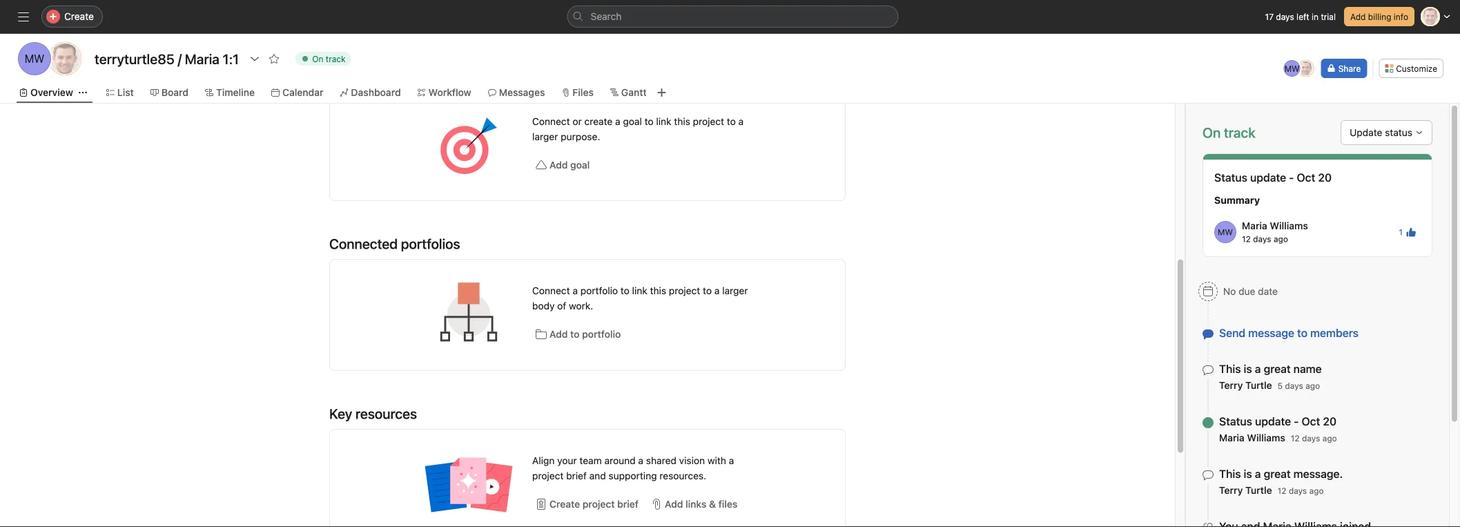 Task type: locate. For each thing, give the bounding box(es) containing it.
1 connect from the top
[[533, 116, 570, 127]]

1 horizontal spatial tt
[[1301, 64, 1312, 73]]

send
[[1220, 326, 1246, 340]]

1 horizontal spatial this
[[674, 116, 691, 127]]

create
[[64, 11, 94, 22], [550, 498, 580, 510]]

17 days left in trial
[[1266, 12, 1337, 21]]

1 horizontal spatial create
[[550, 498, 580, 510]]

add inside button
[[550, 159, 568, 171]]

mw down the summary
[[1218, 227, 1234, 237]]

1 vertical spatial portfolio
[[582, 328, 621, 340]]

add links & files
[[665, 498, 738, 510]]

0 vertical spatial create
[[64, 11, 94, 22]]

is inside this is a great message. terry turtle 12 days ago
[[1244, 467, 1253, 480]]

portfolio inside button
[[582, 328, 621, 340]]

turtle down this is a great message. link
[[1246, 485, 1273, 496]]

add inside button
[[1351, 12, 1367, 21]]

is
[[1244, 362, 1253, 375], [1244, 467, 1253, 480]]

0 horizontal spatial create
[[64, 11, 94, 22]]

link inside the connect or create a goal to link this project to a larger purpose.
[[656, 116, 672, 127]]

0 vertical spatial is
[[1244, 362, 1253, 375]]

turtle inside this is a great name terry turtle 5 days ago
[[1246, 380, 1273, 391]]

1 vertical spatial this
[[650, 285, 667, 296]]

12 down the summary
[[1243, 234, 1252, 244]]

1 vertical spatial update
[[1256, 415, 1292, 428]]

ago for 20
[[1323, 433, 1338, 443]]

terry down this is a great message. button
[[1220, 485, 1244, 496]]

1 vertical spatial status
[[1220, 415, 1253, 428]]

williams down status update - oct 20 button
[[1248, 432, 1286, 443]]

create inside "popup button"
[[64, 11, 94, 22]]

ago
[[1274, 234, 1289, 244], [1306, 381, 1321, 391], [1323, 433, 1338, 443], [1310, 486, 1325, 496]]

turtle for message.
[[1246, 485, 1273, 496]]

1 vertical spatial larger
[[723, 285, 748, 296]]

2 connect from the top
[[533, 285, 570, 296]]

days
[[1277, 12, 1295, 21], [1254, 234, 1272, 244], [1286, 381, 1304, 391], [1303, 433, 1321, 443], [1289, 486, 1308, 496]]

17
[[1266, 12, 1274, 21]]

ago inside status update - oct 20 maria williams 12 days ago
[[1323, 433, 1338, 443]]

days inside this is a great message. terry turtle 12 days ago
[[1289, 486, 1308, 496]]

12 inside status update - oct 20 maria williams 12 days ago
[[1292, 433, 1300, 443]]

messages
[[499, 87, 545, 98]]

is inside this is a great name terry turtle 5 days ago
[[1244, 362, 1253, 375]]

ago down 20
[[1323, 433, 1338, 443]]

update
[[1251, 171, 1287, 184], [1256, 415, 1292, 428]]

board link
[[150, 85, 189, 100]]

larger
[[533, 131, 558, 142], [723, 285, 748, 296]]

0 vertical spatial goal
[[623, 116, 642, 127]]

0 vertical spatial terry
[[1220, 380, 1244, 391]]

- for oct
[[1295, 415, 1300, 428]]

status
[[1215, 171, 1248, 184], [1220, 415, 1253, 428]]

add for add billing info
[[1351, 12, 1367, 21]]

1 is from the top
[[1244, 362, 1253, 375]]

0 horizontal spatial larger
[[533, 131, 558, 142]]

0 horizontal spatial goal
[[571, 159, 590, 171]]

days down the summary
[[1254, 234, 1272, 244]]

1 horizontal spatial brief
[[618, 498, 639, 510]]

0 vertical spatial great
[[1264, 362, 1291, 375]]

2 vertical spatial 12
[[1278, 486, 1287, 496]]

larger inside the connect or create a goal to link this project to a larger purpose.
[[533, 131, 558, 142]]

work.
[[569, 300, 594, 312]]

create down the your
[[550, 498, 580, 510]]

create inside button
[[550, 498, 580, 510]]

2 horizontal spatial 12
[[1292, 433, 1300, 443]]

0 vertical spatial brief
[[567, 470, 587, 481]]

supporting
[[609, 470, 657, 481]]

link inside connect a portfolio to link this project to a larger body of work.
[[632, 285, 648, 296]]

terry
[[1220, 380, 1244, 391], [1220, 485, 1244, 496]]

1 vertical spatial this
[[1220, 467, 1242, 480]]

- inside status update - oct 20 maria williams 12 days ago
[[1295, 415, 1300, 428]]

great inside this is a great message. terry turtle 12 days ago
[[1264, 467, 1291, 480]]

add left links
[[665, 498, 683, 510]]

no due date
[[1224, 286, 1279, 297]]

0 vertical spatial link
[[656, 116, 672, 127]]

12 down status update - oct 20 button
[[1292, 433, 1300, 443]]

0 vertical spatial this
[[1220, 362, 1242, 375]]

- left the oct 20 at top
[[1290, 171, 1295, 184]]

maria down status update - oct 20 button
[[1220, 432, 1245, 443]]

williams
[[1271, 220, 1309, 231], [1248, 432, 1286, 443]]

- left oct
[[1295, 415, 1300, 428]]

add inside button
[[550, 328, 568, 340]]

0 vertical spatial williams
[[1271, 220, 1309, 231]]

1 vertical spatial create
[[550, 498, 580, 510]]

0 vertical spatial this
[[674, 116, 691, 127]]

1 horizontal spatial 12
[[1278, 486, 1287, 496]]

status
[[1386, 127, 1413, 138]]

connect inside the connect or create a goal to link this project to a larger purpose.
[[533, 116, 570, 127]]

ago up date
[[1274, 234, 1289, 244]]

12 inside this is a great message. terry turtle 12 days ago
[[1278, 486, 1287, 496]]

create
[[585, 116, 613, 127]]

maria inside status update - oct 20 maria williams 12 days ago
[[1220, 432, 1245, 443]]

customize button
[[1380, 59, 1444, 78]]

files
[[719, 498, 738, 510]]

share
[[1339, 64, 1362, 73]]

ago inside this is a great message. terry turtle 12 days ago
[[1310, 486, 1325, 496]]

summary
[[1215, 194, 1261, 206]]

maria williams link
[[1243, 220, 1309, 231], [1220, 432, 1286, 443]]

connect up body
[[533, 285, 570, 296]]

update inside status update - oct 20 maria williams 12 days ago
[[1256, 415, 1292, 428]]

brief
[[567, 470, 587, 481], [618, 498, 639, 510]]

terry inside this is a great name terry turtle 5 days ago
[[1220, 380, 1244, 391]]

0 horizontal spatial mw
[[25, 52, 44, 65]]

terry turtle link down this is a great name link
[[1220, 380, 1273, 391]]

- for oct 20
[[1290, 171, 1295, 184]]

track
[[326, 54, 346, 64]]

update up the summary
[[1251, 171, 1287, 184]]

add inside dropdown button
[[665, 498, 683, 510]]

1 terry turtle link from the top
[[1220, 380, 1273, 391]]

None text field
[[91, 46, 243, 71]]

status for status update - oct 20 maria williams 12 days ago
[[1220, 415, 1253, 428]]

add
[[1351, 12, 1367, 21], [550, 159, 568, 171], [550, 328, 568, 340], [665, 498, 683, 510]]

days inside status update - oct 20 maria williams 12 days ago
[[1303, 433, 1321, 443]]

goal down gantt
[[623, 116, 642, 127]]

calendar link
[[271, 85, 324, 100]]

expand sidebar image
[[18, 11, 29, 22]]

is down send
[[1244, 362, 1253, 375]]

connected portfolios
[[329, 236, 460, 252]]

add links & files button
[[648, 492, 741, 517]]

1 vertical spatial maria williams link
[[1220, 432, 1286, 443]]

around
[[605, 455, 636, 466]]

williams down status update - oct 20
[[1271, 220, 1309, 231]]

add for add links & files
[[665, 498, 683, 510]]

1 horizontal spatial goal
[[623, 116, 642, 127]]

of
[[558, 300, 567, 312]]

no due date button
[[1193, 279, 1285, 304]]

2 terry from the top
[[1220, 485, 1244, 496]]

this inside this is a great name terry turtle 5 days ago
[[1220, 362, 1242, 375]]

2 great from the top
[[1264, 467, 1291, 480]]

days right '5'
[[1286, 381, 1304, 391]]

connect left or at the left top of the page
[[533, 116, 570, 127]]

brief inside button
[[618, 498, 639, 510]]

this
[[1220, 362, 1242, 375], [1220, 467, 1242, 480]]

add down of
[[550, 328, 568, 340]]

1 vertical spatial is
[[1244, 467, 1253, 480]]

project
[[693, 116, 725, 127], [669, 285, 701, 296], [533, 470, 564, 481], [583, 498, 615, 510]]

gantt
[[622, 87, 647, 98]]

search list box
[[567, 6, 899, 28]]

1 vertical spatial brief
[[618, 498, 639, 510]]

great left message.
[[1264, 467, 1291, 480]]

portfolio inside connect a portfolio to link this project to a larger body of work.
[[581, 285, 618, 296]]

days down oct
[[1303, 433, 1321, 443]]

0 horizontal spatial this
[[650, 285, 667, 296]]

12
[[1243, 234, 1252, 244], [1292, 433, 1300, 443], [1278, 486, 1287, 496]]

0 vertical spatial status
[[1215, 171, 1248, 184]]

1 terry from the top
[[1220, 380, 1244, 391]]

team
[[580, 455, 602, 466]]

0 horizontal spatial tt
[[58, 52, 72, 65]]

1 vertical spatial terry turtle link
[[1220, 485, 1273, 496]]

brief down the your
[[567, 470, 587, 481]]

status for status update - oct 20
[[1215, 171, 1248, 184]]

is down status update - oct 20 maria williams 12 days ago
[[1244, 467, 1253, 480]]

2 turtle from the top
[[1246, 485, 1273, 496]]

brief down supporting
[[618, 498, 639, 510]]

1 horizontal spatial larger
[[723, 285, 748, 296]]

terry down the this is a great name button
[[1220, 380, 1244, 391]]

create right expand sidebar image in the left of the page
[[64, 11, 94, 22]]

status inside status update - oct 20 maria williams 12 days ago
[[1220, 415, 1253, 428]]

this
[[674, 116, 691, 127], [650, 285, 667, 296]]

goal inside the connect or create a goal to link this project to a larger purpose.
[[623, 116, 642, 127]]

0 horizontal spatial link
[[632, 285, 648, 296]]

ago down message.
[[1310, 486, 1325, 496]]

0 vertical spatial turtle
[[1246, 380, 1273, 391]]

0 vertical spatial maria williams link
[[1243, 220, 1309, 231]]

0 horizontal spatial 12
[[1243, 234, 1252, 244]]

- inside latest status update element
[[1290, 171, 1295, 184]]

maria williams link down the summary
[[1243, 220, 1309, 231]]

1 vertical spatial great
[[1264, 467, 1291, 480]]

this inside the connect or create a goal to link this project to a larger purpose.
[[674, 116, 691, 127]]

1 vertical spatial williams
[[1248, 432, 1286, 443]]

resources.
[[660, 470, 707, 481]]

align your team around a shared vision with a project brief and supporting resources.
[[533, 455, 734, 481]]

mw up overview link
[[25, 52, 44, 65]]

connect for of
[[533, 285, 570, 296]]

0 vertical spatial -
[[1290, 171, 1295, 184]]

connect
[[533, 116, 570, 127], [533, 285, 570, 296]]

1 vertical spatial goal
[[571, 159, 590, 171]]

2 this from the top
[[1220, 467, 1242, 480]]

turtle inside this is a great message. terry turtle 12 days ago
[[1246, 485, 1273, 496]]

ago for name
[[1306, 381, 1321, 391]]

portfolio for to
[[582, 328, 621, 340]]

ago down name
[[1306, 381, 1321, 391]]

update for oct 20
[[1251, 171, 1287, 184]]

or
[[573, 116, 582, 127]]

1 great from the top
[[1264, 362, 1291, 375]]

terry inside this is a great message. terry turtle 12 days ago
[[1220, 485, 1244, 496]]

12 down this is a great message. link
[[1278, 486, 1287, 496]]

key resources
[[329, 405, 417, 422]]

body
[[533, 300, 555, 312]]

portfolio for a
[[581, 285, 618, 296]]

add down the purpose.
[[550, 159, 568, 171]]

brief inside align your team around a shared vision with a project brief and supporting resources.
[[567, 470, 587, 481]]

goal inside button
[[571, 159, 590, 171]]

1 vertical spatial maria
[[1220, 432, 1245, 443]]

terry turtle link
[[1220, 380, 1273, 391], [1220, 485, 1273, 496]]

0 vertical spatial portfolio
[[581, 285, 618, 296]]

update down '5'
[[1256, 415, 1292, 428]]

a
[[615, 116, 621, 127], [739, 116, 744, 127], [573, 285, 578, 296], [715, 285, 720, 296], [1256, 362, 1262, 375], [639, 455, 644, 466], [729, 455, 734, 466], [1256, 467, 1262, 480]]

to inside button
[[571, 328, 580, 340]]

tt left share button
[[1301, 64, 1312, 73]]

ago inside this is a great name terry turtle 5 days ago
[[1306, 381, 1321, 391]]

due
[[1239, 286, 1256, 297]]

0 vertical spatial larger
[[533, 131, 558, 142]]

1 vertical spatial connect
[[533, 285, 570, 296]]

billing
[[1369, 12, 1392, 21]]

1 vertical spatial turtle
[[1246, 485, 1273, 496]]

goal down the purpose.
[[571, 159, 590, 171]]

connect inside connect a portfolio to link this project to a larger body of work.
[[533, 285, 570, 296]]

mw
[[25, 52, 44, 65], [1285, 64, 1300, 73], [1218, 227, 1234, 237]]

1 turtle from the top
[[1246, 380, 1273, 391]]

files
[[573, 87, 594, 98]]

williams inside maria williams 12 days ago
[[1271, 220, 1309, 231]]

days inside this is a great name terry turtle 5 days ago
[[1286, 381, 1304, 391]]

0 vertical spatial terry turtle link
[[1220, 380, 1273, 391]]

link
[[656, 116, 672, 127], [632, 285, 648, 296]]

this down send
[[1220, 362, 1242, 375]]

status update - oct 20
[[1215, 171, 1333, 184]]

tt up overview
[[58, 52, 72, 65]]

days down this is a great message. link
[[1289, 486, 1308, 496]]

shared
[[646, 455, 677, 466]]

timeline link
[[205, 85, 255, 100]]

turtle down this is a great name link
[[1246, 380, 1273, 391]]

mw left share button
[[1285, 64, 1300, 73]]

is for this is a great name
[[1244, 362, 1253, 375]]

maria down the summary
[[1243, 220, 1268, 231]]

1 this from the top
[[1220, 362, 1242, 375]]

status down this is a great name terry turtle 5 days ago
[[1220, 415, 1253, 428]]

terry turtle link down this is a great message. button
[[1220, 485, 1273, 496]]

days for message.
[[1289, 486, 1308, 496]]

1 horizontal spatial link
[[656, 116, 672, 127]]

1 vertical spatial terry
[[1220, 485, 1244, 496]]

turtle
[[1246, 380, 1273, 391], [1246, 485, 1273, 496]]

goal
[[623, 116, 642, 127], [571, 159, 590, 171]]

great
[[1264, 362, 1291, 375], [1264, 467, 1291, 480]]

add left the billing on the right of the page
[[1351, 12, 1367, 21]]

a inside this is a great message. terry turtle 12 days ago
[[1256, 467, 1262, 480]]

1 vertical spatial link
[[632, 285, 648, 296]]

portfolio up work.
[[581, 285, 618, 296]]

to
[[645, 116, 654, 127], [727, 116, 736, 127], [621, 285, 630, 296], [703, 285, 712, 296], [1298, 326, 1308, 340], [571, 328, 580, 340]]

2 terry turtle link from the top
[[1220, 485, 1273, 496]]

maria williams link down status update - oct 20 button
[[1220, 432, 1286, 443]]

0 vertical spatial 12
[[1243, 234, 1252, 244]]

great inside this is a great name terry turtle 5 days ago
[[1264, 362, 1291, 375]]

portfolio
[[581, 285, 618, 296], [582, 328, 621, 340]]

0 vertical spatial connect
[[533, 116, 570, 127]]

2 is from the top
[[1244, 467, 1253, 480]]

portfolio down work.
[[582, 328, 621, 340]]

status up the summary
[[1215, 171, 1248, 184]]

0 vertical spatial update
[[1251, 171, 1287, 184]]

1 vertical spatial -
[[1295, 415, 1300, 428]]

0 horizontal spatial brief
[[567, 470, 587, 481]]

update status button
[[1342, 120, 1433, 145]]

great up '5'
[[1264, 362, 1291, 375]]

12 for is
[[1278, 486, 1287, 496]]

1
[[1400, 227, 1404, 237]]

1 vertical spatial 12
[[1292, 433, 1300, 443]]

1 horizontal spatial mw
[[1218, 227, 1234, 237]]

turtle for name
[[1246, 380, 1273, 391]]

this down status update - oct 20 maria williams 12 days ago
[[1220, 467, 1242, 480]]

this inside this is a great message. terry turtle 12 days ago
[[1220, 467, 1242, 480]]

0 vertical spatial maria
[[1243, 220, 1268, 231]]

update inside latest status update element
[[1251, 171, 1287, 184]]



Task type: vqa. For each thing, say whether or not it's contained in the screenshot.
Supporting
yes



Task type: describe. For each thing, give the bounding box(es) containing it.
calendar
[[282, 87, 324, 98]]

send message to members
[[1220, 326, 1359, 340]]

this is a great name button
[[1220, 362, 1323, 376]]

this for this is a great message.
[[1220, 467, 1242, 480]]

add to portfolio
[[550, 328, 621, 340]]

days inside maria williams 12 days ago
[[1254, 234, 1272, 244]]

connect or create a goal to link this project to a larger purpose.
[[533, 116, 744, 142]]

ago inside maria williams 12 days ago
[[1274, 234, 1289, 244]]

2 horizontal spatial mw
[[1285, 64, 1300, 73]]

links
[[686, 498, 707, 510]]

list link
[[106, 85, 134, 100]]

williams inside status update - oct 20 maria williams 12 days ago
[[1248, 432, 1286, 443]]

add to starred image
[[269, 53, 280, 64]]

oct 20
[[1298, 171, 1333, 184]]

workflow link
[[418, 85, 472, 100]]

search button
[[567, 6, 899, 28]]

maria inside maria williams 12 days ago
[[1243, 220, 1268, 231]]

this is a great name terry turtle 5 days ago
[[1220, 362, 1323, 391]]

and
[[590, 470, 606, 481]]

dashboard
[[351, 87, 401, 98]]

overview
[[30, 87, 73, 98]]

update for oct
[[1256, 415, 1292, 428]]

send message to members button
[[1220, 326, 1359, 340]]

no
[[1224, 286, 1237, 297]]

in
[[1312, 12, 1319, 21]]

purpose.
[[561, 131, 601, 142]]

workflow
[[429, 87, 472, 98]]

latest status update element
[[1203, 153, 1433, 257]]

add for add to portfolio
[[550, 328, 568, 340]]

on track
[[1203, 124, 1256, 141]]

5
[[1278, 381, 1283, 391]]

date
[[1259, 286, 1279, 297]]

20
[[1324, 415, 1337, 428]]

tab actions image
[[79, 88, 87, 97]]

connect a portfolio to link this project to a larger body of work.
[[533, 285, 748, 312]]

days right the 17
[[1277, 12, 1295, 21]]

&
[[709, 498, 716, 510]]

list
[[117, 87, 134, 98]]

this for this is a great name
[[1220, 362, 1242, 375]]

dashboard link
[[340, 85, 401, 100]]

gantt link
[[611, 85, 647, 100]]

terry turtle link for this is a great message.
[[1220, 485, 1273, 496]]

a inside this is a great name terry turtle 5 days ago
[[1256, 362, 1262, 375]]

connect for larger
[[533, 116, 570, 127]]

terry for this is a great name
[[1220, 380, 1244, 391]]

on track
[[312, 54, 346, 64]]

trial
[[1322, 12, 1337, 21]]

your
[[558, 455, 577, 466]]

add billing info button
[[1345, 7, 1415, 26]]

12 inside maria williams 12 days ago
[[1243, 234, 1252, 244]]

members
[[1311, 326, 1359, 340]]

add to portfolio button
[[533, 322, 625, 347]]

create for create project brief
[[550, 498, 580, 510]]

this is a great message. terry turtle 12 days ago
[[1220, 467, 1344, 496]]

customize
[[1397, 64, 1438, 73]]

add for add goal
[[550, 159, 568, 171]]

add tab image
[[657, 87, 668, 98]]

add goal
[[550, 159, 590, 171]]

show options image
[[249, 53, 261, 64]]

this is a great message. button
[[1220, 467, 1344, 481]]

update
[[1351, 127, 1383, 138]]

on track button
[[290, 49, 358, 68]]

status update - oct 20 button
[[1220, 414, 1338, 428]]

on
[[312, 54, 324, 64]]

days for name
[[1286, 381, 1304, 391]]

oct
[[1302, 415, 1321, 428]]

search
[[591, 11, 622, 22]]

larger inside connect a portfolio to link this project to a larger body of work.
[[723, 285, 748, 296]]

align
[[533, 455, 555, 466]]

create for create
[[64, 11, 94, 22]]

with
[[708, 455, 727, 466]]

ago for message.
[[1310, 486, 1325, 496]]

info
[[1395, 12, 1409, 21]]

create project brief
[[550, 498, 639, 510]]

message.
[[1294, 467, 1344, 480]]

project inside align your team around a shared vision with a project brief and supporting resources.
[[533, 470, 564, 481]]

share button
[[1322, 59, 1368, 78]]

create button
[[41, 6, 103, 28]]

overview link
[[19, 85, 73, 100]]

status update - oct 20 maria williams 12 days ago
[[1220, 415, 1338, 443]]

great for message.
[[1264, 467, 1291, 480]]

this is a great name link
[[1220, 362, 1323, 375]]

project inside the connect or create a goal to link this project to a larger purpose.
[[693, 116, 725, 127]]

days for 20
[[1303, 433, 1321, 443]]

is for this is a great message.
[[1244, 467, 1253, 480]]

board
[[162, 87, 189, 98]]

name
[[1294, 362, 1323, 375]]

vision
[[680, 455, 705, 466]]

terry for this is a great message.
[[1220, 485, 1244, 496]]

maria williams link inside latest status update element
[[1243, 220, 1309, 231]]

1 button
[[1396, 222, 1422, 242]]

project inside create project brief button
[[583, 498, 615, 510]]

files link
[[562, 85, 594, 100]]

this inside connect a portfolio to link this project to a larger body of work.
[[650, 285, 667, 296]]

this is a great message. link
[[1220, 467, 1344, 480]]

update status
[[1351, 127, 1413, 138]]

create project brief button
[[533, 492, 642, 517]]

project inside connect a portfolio to link this project to a larger body of work.
[[669, 285, 701, 296]]

mw inside latest status update element
[[1218, 227, 1234, 237]]

message
[[1249, 326, 1295, 340]]

maria williams 12 days ago
[[1243, 220, 1309, 244]]

add billing info
[[1351, 12, 1409, 21]]

great for name
[[1264, 362, 1291, 375]]

terry turtle link for this is a great name
[[1220, 380, 1273, 391]]

timeline
[[216, 87, 255, 98]]

12 for update
[[1292, 433, 1300, 443]]

add goal button
[[533, 153, 594, 178]]



